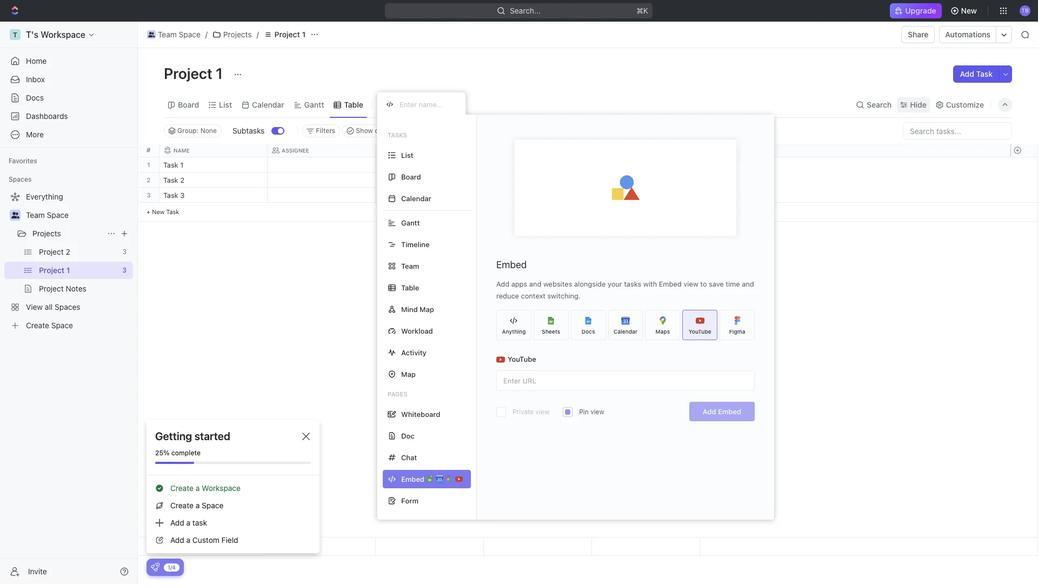 Task type: locate. For each thing, give the bounding box(es) containing it.
add inside add apps and websites alongside your tasks with embed view to save time and reduce context switching.
[[497, 280, 510, 288]]

1 inside project 1 link
[[302, 30, 306, 39]]

2 do from the top
[[392, 192, 401, 199]]

1 to do from the top
[[382, 177, 401, 184]]

space right user group image
[[47, 210, 69, 220]]

0 vertical spatial create
[[170, 484, 194, 493]]

1 horizontal spatial 2
[[180, 176, 184, 184]]

1 horizontal spatial /
[[257, 30, 259, 39]]

do
[[392, 177, 401, 184], [392, 192, 401, 199]]

1 horizontal spatial board
[[401, 172, 421, 181]]

0 horizontal spatial space
[[47, 210, 69, 220]]

0 horizontal spatial team space
[[26, 210, 69, 220]]

0 horizontal spatial project 1
[[164, 64, 226, 82]]

2 to do from the top
[[382, 192, 401, 199]]

show closed
[[356, 127, 396, 135]]

a
[[196, 484, 200, 493], [196, 501, 200, 510], [186, 518, 190, 527], [186, 535, 190, 545]]

0 horizontal spatial projects
[[32, 229, 61, 238]]

1 vertical spatial docs
[[582, 328, 595, 335]]

list
[[219, 100, 232, 109], [401, 151, 414, 159]]

0 horizontal spatial board
[[178, 100, 199, 109]]

0 vertical spatial calendar
[[252, 100, 284, 109]]

pin view
[[579, 408, 605, 416]]

row group containing ‎task 1
[[160, 157, 700, 222]]

search button
[[853, 97, 895, 112]]

‎task 2
[[163, 176, 184, 184]]

1 horizontal spatial and
[[742, 280, 754, 288]]

view
[[391, 100, 408, 109]]

1 vertical spatial team space link
[[26, 207, 131, 224]]

1 horizontal spatial projects
[[223, 30, 252, 39]]

1
[[302, 30, 306, 39], [216, 64, 223, 82], [180, 161, 183, 169], [147, 161, 150, 168]]

create up create a space
[[170, 484, 194, 493]]

1 vertical spatial to do cell
[[376, 188, 484, 202]]

mind
[[401, 305, 418, 313]]

tree
[[4, 188, 133, 334]]

to do cell
[[376, 173, 484, 187], [376, 188, 484, 202]]

websites
[[544, 280, 573, 288]]

1 vertical spatial create
[[170, 501, 194, 510]]

1 vertical spatial project 1
[[164, 64, 226, 82]]

view left save
[[684, 280, 699, 288]]

view right pin
[[591, 408, 605, 416]]

2 vertical spatial embed
[[718, 407, 742, 416]]

gantt up timeline
[[401, 218, 420, 227]]

2 left ‎task 2
[[147, 176, 151, 183]]

2 ‎task from the top
[[163, 176, 178, 184]]

‎task for ‎task 2
[[163, 176, 178, 184]]

1 vertical spatial project
[[164, 64, 213, 82]]

1 horizontal spatial youtube
[[689, 328, 712, 335]]

view for private view
[[536, 408, 550, 416]]

1 horizontal spatial team space link
[[144, 28, 203, 41]]

gantt
[[304, 100, 324, 109], [401, 218, 420, 227]]

new inside button
[[962, 6, 977, 15]]

new for new
[[962, 6, 977, 15]]

to
[[382, 177, 391, 184], [382, 192, 391, 199], [701, 280, 707, 288]]

add for add a task
[[170, 518, 184, 527]]

0 vertical spatial gantt
[[304, 100, 324, 109]]

‎task up ‎task 2
[[163, 161, 178, 169]]

task down ‎task 2
[[163, 191, 178, 200]]

‎task
[[163, 161, 178, 169], [163, 176, 178, 184]]

0 horizontal spatial docs
[[26, 93, 44, 102]]

create
[[170, 484, 194, 493], [170, 501, 194, 510]]

do up timeline
[[392, 192, 401, 199]]

and up context
[[529, 280, 542, 288]]

embed inside add embed button
[[718, 407, 742, 416]]

2 vertical spatial to
[[701, 280, 707, 288]]

workspace
[[202, 484, 241, 493]]

team right user group image
[[26, 210, 45, 220]]

tree containing team space
[[4, 188, 133, 334]]

pin
[[579, 408, 589, 416]]

map down activity
[[401, 370, 416, 378]]

1 vertical spatial to
[[382, 192, 391, 199]]

onboarding checklist button element
[[151, 563, 160, 572]]

0 vertical spatial to do cell
[[376, 173, 484, 187]]

view for pin view
[[591, 408, 605, 416]]

1 vertical spatial ‎task
[[163, 176, 178, 184]]

task 3
[[163, 191, 185, 200]]

0 horizontal spatial /
[[205, 30, 208, 39]]

project inside project 1 link
[[275, 30, 300, 39]]

list down tasks
[[401, 151, 414, 159]]

closed
[[375, 127, 396, 135]]

1 horizontal spatial project 1
[[275, 30, 306, 39]]

reduce
[[497, 292, 519, 300]]

gantt left table link
[[304, 100, 324, 109]]

team space right user group image
[[26, 210, 69, 220]]

press space to select this row. row containing ‎task 1
[[160, 157, 700, 174]]

create for create a space
[[170, 501, 194, 510]]

add a task
[[170, 518, 207, 527]]

calendar up timeline
[[401, 194, 432, 203]]

chat
[[401, 453, 417, 462]]

/
[[205, 30, 208, 39], [257, 30, 259, 39]]

add embed button
[[690, 402, 755, 421]]

create up "add a task"
[[170, 501, 194, 510]]

1 vertical spatial projects link
[[32, 225, 103, 242]]

do for 2
[[392, 177, 401, 184]]

docs
[[26, 93, 44, 102], [582, 328, 595, 335]]

press space to select this row. row containing 1
[[138, 157, 160, 173]]

0 vertical spatial to
[[382, 177, 391, 184]]

space down create a workspace
[[202, 501, 224, 510]]

0 vertical spatial board
[[178, 100, 199, 109]]

2 and from the left
[[742, 280, 754, 288]]

‎task down the ‎task 1
[[163, 176, 178, 184]]

0 horizontal spatial map
[[401, 370, 416, 378]]

0 vertical spatial new
[[962, 6, 977, 15]]

0 vertical spatial youtube
[[689, 328, 712, 335]]

0 horizontal spatial team space link
[[26, 207, 131, 224]]

2 inside "1 2 3"
[[147, 176, 151, 183]]

1 vertical spatial projects
[[32, 229, 61, 238]]

1 vertical spatial gantt
[[401, 218, 420, 227]]

automations
[[946, 30, 991, 39]]

close image
[[302, 433, 310, 440]]

to do for ‎task 2
[[382, 177, 401, 184]]

add
[[960, 69, 975, 78], [497, 280, 510, 288], [703, 407, 716, 416], [170, 518, 184, 527], [170, 535, 184, 545]]

to do cell for task 3
[[376, 188, 484, 202]]

1 horizontal spatial table
[[401, 283, 419, 292]]

0 horizontal spatial youtube
[[508, 355, 536, 363]]

1 vertical spatial list
[[401, 151, 414, 159]]

add task button
[[954, 65, 1000, 83]]

calendar
[[252, 100, 284, 109], [401, 194, 432, 203], [614, 328, 638, 335]]

search
[[867, 100, 892, 109]]

0 vertical spatial team space
[[158, 30, 201, 39]]

2 horizontal spatial team
[[401, 262, 419, 270]]

task inside button
[[977, 69, 993, 78]]

new down the task 3
[[152, 208, 165, 215]]

2 up the task 3
[[180, 176, 184, 184]]

list up subtasks button
[[219, 100, 232, 109]]

0 horizontal spatial table
[[344, 100, 363, 109]]

map right 'mind'
[[420, 305, 434, 313]]

embed inside add apps and websites alongside your tasks with embed view to save time and reduce context switching.
[[659, 280, 682, 288]]

tasks
[[388, 131, 407, 138]]

upgrade
[[906, 6, 937, 15]]

calendar left maps
[[614, 328, 638, 335]]

2 to do cell from the top
[[376, 188, 484, 202]]

1 horizontal spatial new
[[962, 6, 977, 15]]

1 vertical spatial embed
[[659, 280, 682, 288]]

0 vertical spatial project
[[275, 30, 300, 39]]

0 vertical spatial team
[[158, 30, 177, 39]]

2 vertical spatial space
[[202, 501, 224, 510]]

task for add task
[[977, 69, 993, 78]]

row
[[160, 144, 700, 157]]

1 horizontal spatial view
[[591, 408, 605, 416]]

to do cell for ‎task 2
[[376, 173, 484, 187]]

to inside add apps and websites alongside your tasks with embed view to save time and reduce context switching.
[[701, 280, 707, 288]]

a up create a space
[[196, 484, 200, 493]]

board down tasks
[[401, 172, 421, 181]]

add for add a custom field
[[170, 535, 184, 545]]

press space to select this row. row containing ‎task 2
[[160, 173, 700, 189]]

getting
[[155, 430, 192, 442]]

task for new task
[[166, 208, 179, 215]]

grid containing ‎task 1
[[138, 144, 1039, 556]]

to do for task 3
[[382, 192, 401, 199]]

task
[[977, 69, 993, 78], [163, 191, 178, 200], [166, 208, 179, 215]]

automations button
[[940, 27, 996, 43]]

0 vertical spatial task
[[977, 69, 993, 78]]

project 1 link
[[261, 28, 308, 41]]

1 vertical spatial calendar
[[401, 194, 432, 203]]

1 horizontal spatial list
[[401, 151, 414, 159]]

row group
[[138, 157, 160, 222], [160, 157, 700, 222], [1011, 157, 1038, 222], [1011, 538, 1038, 556]]

and
[[529, 280, 542, 288], [742, 280, 754, 288]]

table inside table link
[[344, 100, 363, 109]]

0 vertical spatial list
[[219, 100, 232, 109]]

docs right sheets
[[582, 328, 595, 335]]

2 horizontal spatial space
[[202, 501, 224, 510]]

sheets
[[542, 328, 561, 335]]

2 create from the top
[[170, 501, 194, 510]]

do down tasks
[[392, 177, 401, 184]]

docs down inbox
[[26, 93, 44, 102]]

25% complete
[[155, 449, 201, 457]]

1 horizontal spatial space
[[179, 30, 201, 39]]

onboarding checklist button image
[[151, 563, 160, 572]]

a for workspace
[[196, 484, 200, 493]]

youtube
[[689, 328, 712, 335], [508, 355, 536, 363]]

1 horizontal spatial project
[[275, 30, 300, 39]]

upgrade link
[[891, 3, 942, 18]]

0 horizontal spatial view
[[536, 408, 550, 416]]

0 horizontal spatial new
[[152, 208, 165, 215]]

team down timeline
[[401, 262, 419, 270]]

view button
[[377, 97, 412, 112]]

space
[[179, 30, 201, 39], [47, 210, 69, 220], [202, 501, 224, 510]]

to do
[[382, 177, 401, 184], [382, 192, 401, 199]]

project
[[275, 30, 300, 39], [164, 64, 213, 82]]

0 horizontal spatial project
[[164, 64, 213, 82]]

table
[[344, 100, 363, 109], [401, 283, 419, 292]]

field
[[222, 535, 238, 545]]

2 vertical spatial calendar
[[614, 328, 638, 335]]

0 vertical spatial table
[[344, 100, 363, 109]]

press space to select this row. row
[[138, 157, 160, 173], [160, 157, 700, 174], [138, 173, 160, 188], [160, 173, 700, 189], [138, 188, 160, 203], [160, 188, 700, 204], [160, 538, 700, 556]]

row group containing 1 2 3
[[138, 157, 160, 222]]

cell
[[268, 157, 376, 172], [376, 157, 484, 172], [484, 157, 592, 172], [268, 173, 376, 187], [484, 173, 592, 187], [268, 188, 376, 202], [484, 188, 592, 202]]

hide
[[910, 100, 927, 109]]

2 horizontal spatial view
[[684, 280, 699, 288]]

new up automations
[[962, 6, 977, 15]]

new for new task
[[152, 208, 165, 215]]

1 ‎task from the top
[[163, 161, 178, 169]]

inbox
[[26, 75, 45, 84]]

1 horizontal spatial embed
[[659, 280, 682, 288]]

1 vertical spatial new
[[152, 208, 165, 215]]

0 horizontal spatial team
[[26, 210, 45, 220]]

projects inside sidebar navigation
[[32, 229, 61, 238]]

youtube down anything
[[508, 355, 536, 363]]

task down the task 3
[[166, 208, 179, 215]]

0 vertical spatial docs
[[26, 93, 44, 102]]

view right private
[[536, 408, 550, 416]]

0 horizontal spatial list
[[219, 100, 232, 109]]

context
[[521, 292, 546, 300]]

3 left the task 3
[[147, 191, 151, 199]]

hide button
[[897, 97, 930, 112]]

task up customize
[[977, 69, 993, 78]]

add for add task
[[960, 69, 975, 78]]

0 vertical spatial ‎task
[[163, 161, 178, 169]]

3 down ‎task 2
[[180, 191, 185, 200]]

1 horizontal spatial docs
[[582, 328, 595, 335]]

1 vertical spatial team space
[[26, 210, 69, 220]]

started
[[195, 430, 230, 442]]

embed
[[497, 259, 527, 270], [659, 280, 682, 288], [718, 407, 742, 416]]

2 for 1
[[147, 176, 151, 183]]

1 create from the top
[[170, 484, 194, 493]]

team space
[[158, 30, 201, 39], [26, 210, 69, 220]]

board left list link
[[178, 100, 199, 109]]

grid
[[138, 144, 1039, 556]]

0 vertical spatial do
[[392, 177, 401, 184]]

1 vertical spatial team
[[26, 210, 45, 220]]

1 do from the top
[[392, 177, 401, 184]]

team right user group icon
[[158, 30, 177, 39]]

0 vertical spatial projects link
[[210, 28, 255, 41]]

youtube left figma
[[689, 328, 712, 335]]

0 vertical spatial map
[[420, 305, 434, 313]]

1 vertical spatial to do
[[382, 192, 401, 199]]

new
[[962, 6, 977, 15], [152, 208, 165, 215]]

team space link
[[144, 28, 203, 41], [26, 207, 131, 224]]

1 vertical spatial do
[[392, 192, 401, 199]]

calendar up subtasks button
[[252, 100, 284, 109]]

0 horizontal spatial 2
[[147, 176, 151, 183]]

0 vertical spatial space
[[179, 30, 201, 39]]

Enter URL text field
[[497, 371, 755, 391]]

a down "add a task"
[[186, 535, 190, 545]]

0 vertical spatial to do
[[382, 177, 401, 184]]

new inside grid
[[152, 208, 165, 215]]

task
[[193, 518, 207, 527]]

user group image
[[11, 212, 19, 219]]

a left task
[[186, 518, 190, 527]]

team
[[158, 30, 177, 39], [26, 210, 45, 220], [401, 262, 419, 270]]

do for 3
[[392, 192, 401, 199]]

0 vertical spatial project 1
[[275, 30, 306, 39]]

board link
[[176, 97, 199, 112]]

projects link
[[210, 28, 255, 41], [32, 225, 103, 242]]

docs inside sidebar navigation
[[26, 93, 44, 102]]

1 to do cell from the top
[[376, 173, 484, 187]]

‎task for ‎task 1
[[163, 161, 178, 169]]

to for ‎task 2
[[382, 177, 391, 184]]

view
[[684, 280, 699, 288], [536, 408, 550, 416], [591, 408, 605, 416]]

space right user group icon
[[179, 30, 201, 39]]

and right time
[[742, 280, 754, 288]]

1 vertical spatial youtube
[[508, 355, 536, 363]]

table up show on the left of page
[[344, 100, 363, 109]]

team space right user group icon
[[158, 30, 201, 39]]

table up 'mind'
[[401, 283, 419, 292]]

1 inside press space to select this row. row
[[180, 161, 183, 169]]

a up task
[[196, 501, 200, 510]]



Task type: describe. For each thing, give the bounding box(es) containing it.
inbox link
[[4, 71, 133, 88]]

1 horizontal spatial team
[[158, 30, 177, 39]]

0 horizontal spatial projects link
[[32, 225, 103, 242]]

complete
[[171, 449, 201, 457]]

1 vertical spatial task
[[163, 191, 178, 200]]

dashboards link
[[4, 108, 133, 125]]

team space inside sidebar navigation
[[26, 210, 69, 220]]

time
[[726, 280, 740, 288]]

getting started
[[155, 430, 230, 442]]

2 / from the left
[[257, 30, 259, 39]]

docs link
[[4, 89, 133, 107]]

favorites button
[[4, 155, 42, 168]]

1 vertical spatial map
[[401, 370, 416, 378]]

favorites
[[9, 157, 37, 165]]

user group image
[[148, 32, 155, 37]]

new button
[[946, 2, 984, 19]]

anything
[[502, 328, 526, 335]]

press space to select this row. row containing task 3
[[160, 188, 700, 204]]

2 for ‎task
[[180, 176, 184, 184]]

create a space
[[170, 501, 224, 510]]

calendar link
[[250, 97, 284, 112]]

add a custom field
[[170, 535, 238, 545]]

new task
[[152, 208, 179, 215]]

to for task 3
[[382, 192, 391, 199]]

home link
[[4, 52, 133, 70]]

custom
[[193, 535, 220, 545]]

create a workspace
[[170, 484, 241, 493]]

private view
[[513, 408, 550, 416]]

‎task 1
[[163, 161, 183, 169]]

add for add apps and websites alongside your tasks with embed view to save time and reduce context switching.
[[497, 280, 510, 288]]

1 horizontal spatial projects link
[[210, 28, 255, 41]]

workload
[[401, 326, 433, 335]]

press space to select this row. row containing 2
[[138, 173, 160, 188]]

#
[[146, 146, 151, 154]]

share button
[[902, 26, 935, 43]]

subtasks button
[[228, 122, 272, 140]]

customize
[[946, 100, 984, 109]]

switching.
[[548, 292, 581, 300]]

sidebar navigation
[[0, 22, 138, 584]]

1 and from the left
[[529, 280, 542, 288]]

1 inside "1 2 3"
[[147, 161, 150, 168]]

view button
[[377, 92, 412, 117]]

0 vertical spatial embed
[[497, 259, 527, 270]]

a for task
[[186, 518, 190, 527]]

a for custom
[[186, 535, 190, 545]]

doc
[[401, 431, 415, 440]]

1 horizontal spatial team space
[[158, 30, 201, 39]]

tree inside sidebar navigation
[[4, 188, 133, 334]]

spaces
[[9, 175, 32, 183]]

add apps and websites alongside your tasks with embed view to save time and reduce context switching.
[[497, 280, 754, 300]]

your
[[608, 280, 622, 288]]

1 horizontal spatial 3
[[180, 191, 185, 200]]

whiteboard
[[401, 410, 440, 418]]

0 horizontal spatial gantt
[[304, 100, 324, 109]]

add for add embed
[[703, 407, 716, 416]]

row inside grid
[[160, 144, 700, 157]]

invite
[[28, 567, 47, 576]]

mind map
[[401, 305, 434, 313]]

0 vertical spatial projects
[[223, 30, 252, 39]]

alongside
[[574, 280, 606, 288]]

1 vertical spatial table
[[401, 283, 419, 292]]

1 vertical spatial board
[[401, 172, 421, 181]]

show closed button
[[343, 124, 401, 137]]

press space to select this row. row containing 3
[[138, 188, 160, 203]]

form
[[401, 496, 419, 505]]

subtasks
[[233, 126, 265, 135]]

customize button
[[932, 97, 988, 112]]

0 vertical spatial team space link
[[144, 28, 203, 41]]

dashboards
[[26, 111, 68, 121]]

2 horizontal spatial calendar
[[614, 328, 638, 335]]

⌘k
[[637, 6, 649, 15]]

1 horizontal spatial gantt
[[401, 218, 420, 227]]

figma
[[729, 328, 746, 335]]

home
[[26, 56, 47, 65]]

team inside sidebar navigation
[[26, 210, 45, 220]]

Search tasks... text field
[[904, 123, 1012, 139]]

show
[[356, 127, 373, 135]]

1 horizontal spatial calendar
[[401, 194, 432, 203]]

2 vertical spatial team
[[401, 262, 419, 270]]

table link
[[342, 97, 363, 112]]

1 2 3
[[147, 161, 151, 199]]

1 / from the left
[[205, 30, 208, 39]]

create for create a workspace
[[170, 484, 194, 493]]

tasks
[[624, 280, 642, 288]]

25%
[[155, 449, 170, 457]]

share
[[908, 30, 929, 39]]

private
[[513, 408, 534, 416]]

list link
[[217, 97, 232, 112]]

a for space
[[196, 501, 200, 510]]

view inside add apps and websites alongside your tasks with embed view to save time and reduce context switching.
[[684, 280, 699, 288]]

team space link inside tree
[[26, 207, 131, 224]]

0 horizontal spatial calendar
[[252, 100, 284, 109]]

with
[[644, 280, 657, 288]]

activity
[[401, 348, 427, 357]]

1 horizontal spatial map
[[420, 305, 434, 313]]

list inside list link
[[219, 100, 232, 109]]

search...
[[510, 6, 541, 15]]

Enter name... field
[[399, 100, 457, 109]]

add task
[[960, 69, 993, 78]]

maps
[[656, 328, 670, 335]]

1/4
[[168, 564, 176, 570]]

apps
[[512, 280, 528, 288]]

save
[[709, 280, 724, 288]]

timeline
[[401, 240, 430, 249]]

add embed
[[703, 407, 742, 416]]

pages
[[388, 391, 407, 398]]

space inside sidebar navigation
[[47, 210, 69, 220]]

0 horizontal spatial 3
[[147, 191, 151, 199]]

gantt link
[[302, 97, 324, 112]]



Task type: vqa. For each thing, say whether or not it's contained in the screenshot.
the rightmost view
yes



